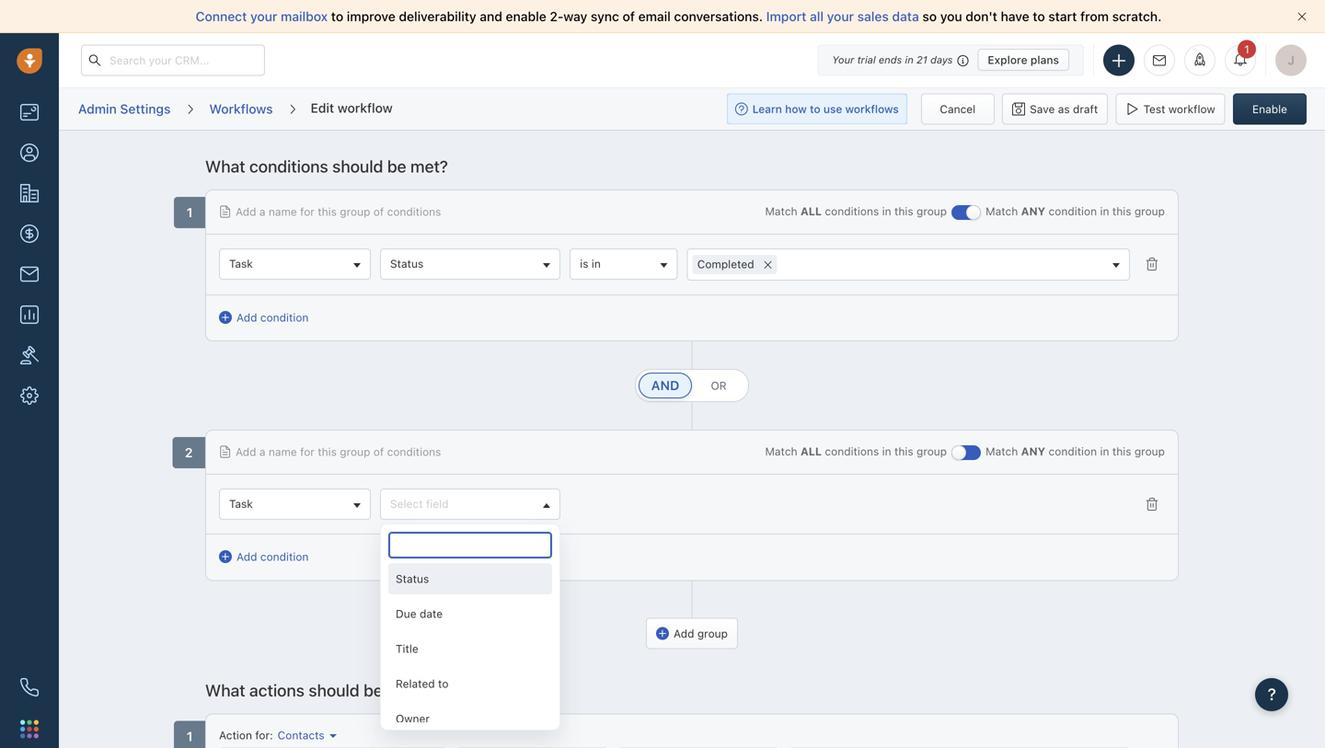 Task type: locate. For each thing, give the bounding box(es) containing it.
0 vertical spatial should
[[332, 156, 383, 176]]

status
[[390, 257, 424, 270], [396, 573, 429, 586]]

1 vertical spatial task
[[229, 498, 253, 511]]

of
[[623, 9, 635, 24], [374, 205, 384, 218], [374, 446, 384, 459]]

what down workflows link
[[205, 156, 245, 176]]

0 vertical spatial be
[[387, 156, 406, 176]]

workflow right edit
[[338, 100, 393, 115]]

1 match all conditions in this group from the top
[[765, 205, 947, 218]]

2 add condition link from the top
[[219, 549, 309, 565]]

owner option
[[388, 703, 552, 735]]

0 vertical spatial name
[[269, 205, 297, 218]]

1 add a name for this group of conditions from the top
[[236, 205, 441, 218]]

add a name for this group of conditions up select
[[236, 446, 441, 459]]

2 vertical spatial of
[[374, 446, 384, 459]]

this
[[895, 205, 914, 218], [1113, 205, 1132, 218], [318, 205, 337, 218], [895, 445, 914, 458], [1113, 445, 1132, 458], [318, 446, 337, 459]]

0 horizontal spatial be
[[364, 680, 383, 700]]

test workflow
[[1144, 103, 1216, 116]]

way
[[564, 9, 588, 24]]

match all conditions in this group
[[765, 205, 947, 218], [765, 445, 947, 458]]

related to option
[[388, 668, 552, 700]]

0 vertical spatial task
[[229, 257, 253, 270]]

what actions should be executed?
[[205, 680, 465, 700]]

group inside button
[[698, 627, 728, 640]]

add a name for this group of conditions down the what conditions should be met?
[[236, 205, 441, 218]]

0 vertical spatial what
[[205, 156, 245, 176]]

2 task from the top
[[229, 498, 253, 511]]

enable button
[[1233, 93, 1307, 125]]

completed
[[697, 258, 754, 271]]

what
[[205, 156, 245, 176], [205, 680, 245, 700]]

1 match any condition in this group from the top
[[986, 205, 1165, 218]]

should down edit workflow
[[332, 156, 383, 176]]

date
[[420, 608, 443, 621]]

of for 2nd task button from the bottom
[[374, 205, 384, 218]]

and link
[[639, 373, 692, 399], [639, 373, 692, 399]]

contacts button
[[273, 727, 337, 743]]

2 any from the top
[[1021, 445, 1046, 458]]

1 vertical spatial status
[[396, 573, 429, 586]]

days
[[931, 54, 953, 66]]

2 horizontal spatial to
[[1033, 9, 1045, 24]]

connect
[[196, 9, 247, 24]]

1 vertical spatial be
[[364, 680, 383, 700]]

add inside button
[[674, 627, 694, 640]]

test
[[1144, 103, 1166, 116]]

add condition link for second task button from the top of the page
[[219, 549, 309, 565]]

connect your mailbox to improve deliverability and enable 2-way sync of email conversations. import all your sales data so you don't have to start from scratch.
[[196, 9, 1162, 24]]

for for second task button from the top of the page
[[300, 446, 315, 459]]

1 vertical spatial add a name for this group of conditions
[[236, 446, 441, 459]]

1 vertical spatial a
[[259, 446, 266, 459]]

any
[[1021, 205, 1046, 218], [1021, 445, 1046, 458]]

to right "related" on the left
[[438, 678, 449, 690]]

test workflow button
[[1116, 93, 1226, 125]]

workflow right test
[[1169, 103, 1216, 116]]

status inside button
[[390, 257, 424, 270]]

status inside option
[[396, 573, 429, 586]]

a for 2nd task button from the bottom
[[259, 205, 266, 218]]

workflow inside button
[[1169, 103, 1216, 116]]

workflow
[[338, 100, 393, 115], [1169, 103, 1216, 116]]

be left met?
[[387, 156, 406, 176]]

1 what from the top
[[205, 156, 245, 176]]

explore
[[988, 53, 1028, 66]]

select
[[390, 498, 423, 511]]

task button
[[219, 249, 371, 280], [219, 489, 371, 520]]

0 vertical spatial add a name for this group of conditions
[[236, 205, 441, 218]]

condition
[[1049, 205, 1097, 218], [260, 311, 309, 324], [1049, 445, 1097, 458], [260, 551, 309, 563]]

should for conditions
[[332, 156, 383, 176]]

list box containing status
[[388, 563, 552, 735]]

your left mailbox
[[250, 9, 277, 24]]

1 vertical spatial match any condition in this group
[[986, 445, 1165, 458]]

be
[[387, 156, 406, 176], [364, 680, 383, 700]]

to right mailbox
[[331, 9, 343, 24]]

status option
[[388, 563, 552, 595]]

is
[[580, 257, 589, 270]]

should up contacts button
[[309, 680, 360, 700]]

status for list box containing status
[[396, 573, 429, 586]]

be for met?
[[387, 156, 406, 176]]

conditions
[[249, 156, 328, 176], [825, 205, 879, 218], [387, 205, 441, 218], [825, 445, 879, 458], [387, 446, 441, 459]]

group
[[917, 205, 947, 218], [1135, 205, 1165, 218], [340, 205, 370, 218], [917, 445, 947, 458], [1135, 445, 1165, 458], [340, 446, 370, 459], [698, 627, 728, 640]]

0 vertical spatial task button
[[219, 249, 371, 280]]

status for status button
[[390, 257, 424, 270]]

2 add condition from the top
[[237, 551, 309, 563]]

have
[[1001, 9, 1030, 24]]

2 all from the top
[[801, 445, 822, 458]]

your right "all"
[[827, 9, 854, 24]]

select field button
[[380, 489, 561, 520]]

1 vertical spatial add condition link
[[219, 549, 309, 565]]

0 horizontal spatial your
[[250, 9, 277, 24]]

task for second task button from the top of the page
[[229, 498, 253, 511]]

add
[[236, 205, 256, 218], [237, 311, 257, 324], [236, 446, 256, 459], [237, 551, 257, 563], [674, 627, 694, 640]]

a
[[259, 205, 266, 218], [259, 446, 266, 459]]

related to
[[396, 678, 449, 690]]

1 vertical spatial for
[[300, 446, 315, 459]]

workflows link
[[208, 95, 274, 124]]

0 horizontal spatial to
[[331, 9, 343, 24]]

1 horizontal spatial be
[[387, 156, 406, 176]]

what up the action
[[205, 680, 245, 700]]

1 vertical spatial add condition
[[237, 551, 309, 563]]

1 vertical spatial task button
[[219, 489, 371, 520]]

mailbox
[[281, 9, 328, 24]]

21
[[917, 54, 928, 66]]

1 add condition link from the top
[[219, 309, 309, 326]]

0 vertical spatial status
[[390, 257, 424, 270]]

1 a from the top
[[259, 205, 266, 218]]

should for actions
[[309, 680, 360, 700]]

scratch.
[[1113, 9, 1162, 24]]

to left start
[[1033, 9, 1045, 24]]

match
[[765, 205, 798, 218], [986, 205, 1018, 218], [765, 445, 798, 458], [986, 445, 1018, 458]]

1 vertical spatial should
[[309, 680, 360, 700]]

2 what from the top
[[205, 680, 245, 700]]

in inside button
[[592, 257, 601, 270]]

2 name from the top
[[269, 446, 297, 459]]

1 task from the top
[[229, 257, 253, 270]]

match any condition in this group
[[986, 205, 1165, 218], [986, 445, 1165, 458]]

2 your from the left
[[827, 9, 854, 24]]

plans
[[1031, 53, 1059, 66]]

1
[[1245, 43, 1250, 56]]

add condition link
[[219, 309, 309, 326], [219, 549, 309, 565]]

admin settings
[[78, 101, 171, 116]]

1 horizontal spatial your
[[827, 9, 854, 24]]

Search your CRM... text field
[[81, 45, 265, 76]]

select field
[[390, 498, 449, 511]]

add condition
[[237, 311, 309, 324], [237, 551, 309, 563]]

0 horizontal spatial workflow
[[338, 100, 393, 115]]

sales
[[858, 9, 889, 24]]

add a name for this group of conditions
[[236, 205, 441, 218], [236, 446, 441, 459]]

2 match any condition in this group from the top
[[986, 445, 1165, 458]]

related
[[396, 678, 435, 690]]

1 any from the top
[[1021, 205, 1046, 218]]

your
[[250, 9, 277, 24], [827, 9, 854, 24]]

0 vertical spatial match any condition in this group
[[986, 205, 1165, 218]]

what's new image
[[1194, 53, 1207, 66]]

2 a from the top
[[259, 446, 266, 459]]

name
[[269, 205, 297, 218], [269, 446, 297, 459]]

0 vertical spatial for
[[300, 205, 315, 218]]

workflow for test workflow
[[1169, 103, 1216, 116]]

×
[[763, 254, 773, 273]]

0 vertical spatial a
[[259, 205, 266, 218]]

what conditions should be met?
[[205, 156, 448, 176]]

1 vertical spatial of
[[374, 205, 384, 218]]

0 vertical spatial add condition link
[[219, 309, 309, 326]]

0 vertical spatial all
[[801, 205, 822, 218]]

should
[[332, 156, 383, 176], [309, 680, 360, 700]]

1 task button from the top
[[219, 249, 371, 280]]

and
[[480, 9, 503, 24], [651, 378, 680, 393], [654, 379, 677, 392]]

conversations.
[[674, 9, 763, 24]]

1 vertical spatial name
[[269, 446, 297, 459]]

is in button
[[570, 249, 678, 280]]

workflows
[[209, 101, 273, 116]]

1 vertical spatial what
[[205, 680, 245, 700]]

be left "related" on the left
[[364, 680, 383, 700]]

0 vertical spatial match all conditions in this group
[[765, 205, 947, 218]]

1 vertical spatial match all conditions in this group
[[765, 445, 947, 458]]

2 vertical spatial for
[[255, 729, 270, 742]]

improve
[[347, 9, 396, 24]]

0 vertical spatial any
[[1021, 205, 1046, 218]]

your
[[832, 54, 855, 66]]

1 horizontal spatial to
[[438, 678, 449, 690]]

None search field
[[388, 532, 552, 559]]

1 horizontal spatial workflow
[[1169, 103, 1216, 116]]

list box
[[388, 563, 552, 735]]

enable
[[1253, 103, 1288, 116]]

to
[[331, 9, 343, 24], [1033, 9, 1045, 24], [438, 678, 449, 690]]

1 vertical spatial all
[[801, 445, 822, 458]]

0 vertical spatial add condition
[[237, 311, 309, 324]]

2 match all conditions in this group from the top
[[765, 445, 947, 458]]

all
[[801, 205, 822, 218], [801, 445, 822, 458]]

1 vertical spatial any
[[1021, 445, 1046, 458]]



Task type: describe. For each thing, give the bounding box(es) containing it.
add condition link for 2nd task button from the bottom
[[219, 309, 309, 326]]

start
[[1049, 9, 1077, 24]]

due date option
[[388, 598, 552, 630]]

freshworks switcher image
[[20, 720, 39, 738]]

close image
[[1298, 12, 1307, 21]]

match any condition in this group for 2nd task button from the bottom
[[986, 205, 1165, 218]]

all
[[810, 9, 824, 24]]

as
[[1058, 103, 1070, 116]]

2 task button from the top
[[219, 489, 371, 520]]

admin
[[78, 101, 117, 116]]

properties image
[[20, 346, 39, 364]]

for for 2nd task button from the bottom
[[300, 205, 315, 218]]

1 link
[[1225, 40, 1256, 76]]

contacts
[[278, 729, 325, 742]]

you
[[940, 9, 962, 24]]

don't
[[966, 9, 998, 24]]

task for 2nd task button from the bottom
[[229, 257, 253, 270]]

cancel
[[940, 103, 976, 116]]

edit workflow
[[311, 100, 393, 115]]

match all conditions in this group for 2nd task button from the bottom
[[765, 205, 947, 218]]

your trial ends in 21 days
[[832, 54, 953, 66]]

of for second task button from the top of the page
[[374, 446, 384, 459]]

due
[[396, 608, 417, 621]]

explore plans link
[[978, 49, 1070, 71]]

sync
[[591, 9, 619, 24]]

:
[[270, 729, 273, 742]]

1 your from the left
[[250, 9, 277, 24]]

save
[[1030, 103, 1055, 116]]

connect your mailbox link
[[196, 9, 331, 24]]

or
[[711, 379, 727, 392]]

ends
[[879, 54, 902, 66]]

owner
[[396, 713, 430, 725]]

from
[[1081, 9, 1109, 24]]

action for :
[[219, 729, 273, 742]]

title option
[[388, 633, 552, 665]]

admin settings link
[[77, 95, 172, 124]]

deliverability
[[399, 9, 476, 24]]

executed?
[[387, 680, 465, 700]]

draft
[[1073, 103, 1098, 116]]

status button
[[380, 249, 561, 280]]

save as draft
[[1030, 103, 1098, 116]]

1 all from the top
[[801, 205, 822, 218]]

× button
[[759, 254, 777, 274]]

action
[[219, 729, 252, 742]]

add group button
[[646, 618, 738, 649]]

or link
[[692, 373, 746, 399]]

1 name from the top
[[269, 205, 297, 218]]

title
[[396, 643, 419, 655]]

met?
[[411, 156, 448, 176]]

phone image
[[20, 678, 39, 697]]

field
[[426, 498, 449, 511]]

actions
[[249, 680, 305, 700]]

explore plans
[[988, 53, 1059, 66]]

import
[[766, 9, 807, 24]]

settings
[[120, 101, 171, 116]]

enable
[[506, 9, 547, 24]]

0 vertical spatial of
[[623, 9, 635, 24]]

workflow for edit workflow
[[338, 100, 393, 115]]

phone element
[[11, 669, 48, 706]]

due date
[[396, 608, 443, 621]]

so
[[923, 9, 937, 24]]

match all conditions in this group for second task button from the top of the page
[[765, 445, 947, 458]]

save as draft button
[[1003, 93, 1108, 125]]

to inside option
[[438, 678, 449, 690]]

be for executed?
[[364, 680, 383, 700]]

is in
[[580, 257, 601, 270]]

a for second task button from the top of the page
[[259, 446, 266, 459]]

2 add a name for this group of conditions from the top
[[236, 446, 441, 459]]

match any condition in this group for second task button from the top of the page
[[986, 445, 1165, 458]]

import all your sales data link
[[766, 9, 923, 24]]

data
[[892, 9, 919, 24]]

what for what actions should be executed?
[[205, 680, 245, 700]]

email
[[638, 9, 671, 24]]

cancel button
[[921, 93, 995, 125]]

edit
[[311, 100, 334, 115]]

trial
[[857, 54, 876, 66]]

2-
[[550, 9, 564, 24]]

1 add condition from the top
[[237, 311, 309, 324]]

add group
[[674, 627, 728, 640]]

what for what conditions should be met?
[[205, 156, 245, 176]]



Task type: vqa. For each thing, say whether or not it's contained in the screenshot.
Related
yes



